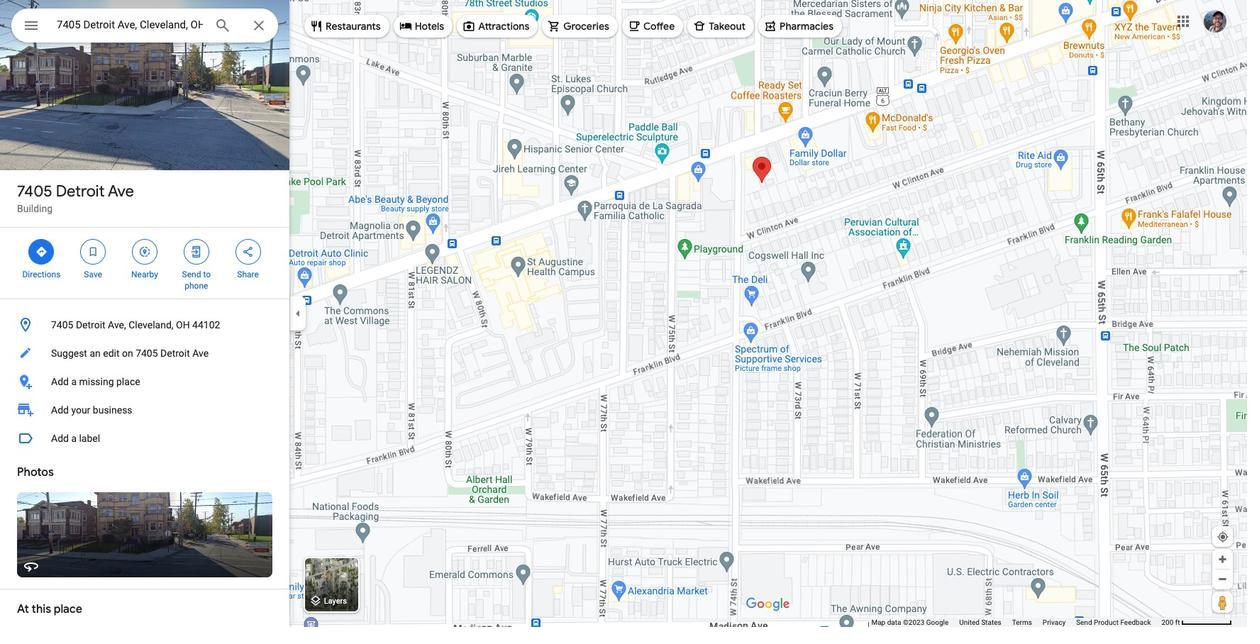Task type: describe. For each thing, give the bounding box(es) containing it.
detroit for ave,
[[76, 319, 105, 331]]

zoom in image
[[1217, 554, 1228, 565]]

 search field
[[11, 9, 278, 45]]

 button
[[11, 9, 51, 45]]

coffee button
[[622, 9, 683, 43]]

footer inside google maps element
[[871, 618, 1162, 627]]

terms
[[1012, 619, 1032, 626]]

0 horizontal spatial place
[[54, 602, 82, 616]]

add a label
[[51, 433, 100, 444]]

pharmacies
[[780, 20, 834, 33]]

save
[[84, 270, 102, 279]]

united
[[959, 619, 980, 626]]

send for send to phone
[[182, 270, 201, 279]]

map
[[871, 619, 885, 626]]

directions
[[22, 270, 61, 279]]

takeout
[[709, 20, 746, 33]]

suggest an edit on 7405 detroit ave button
[[0, 339, 289, 367]]

7405 for ave,
[[51, 319, 73, 331]]

attractions button
[[457, 9, 538, 43]]


[[242, 244, 254, 260]]

show your location image
[[1217, 531, 1229, 543]]

this
[[32, 602, 51, 616]]

an
[[90, 348, 101, 359]]

label
[[79, 433, 100, 444]]

200
[[1162, 619, 1173, 626]]

cleveland,
[[129, 319, 173, 331]]

to
[[203, 270, 211, 279]]


[[190, 244, 203, 260]]

place inside button
[[116, 376, 140, 387]]

add for add your business
[[51, 404, 69, 416]]

send product feedback button
[[1076, 618, 1151, 627]]

send product feedback
[[1076, 619, 1151, 626]]

send to phone
[[182, 270, 211, 291]]

google maps element
[[0, 0, 1247, 627]]

google account: cj baylor  
(christian.baylor@adept.ai) image
[[1204, 10, 1226, 32]]

business
[[93, 404, 132, 416]]

add a missing place button
[[0, 367, 289, 396]]

hotels button
[[393, 9, 453, 43]]

photos
[[17, 465, 54, 480]]


[[35, 244, 48, 260]]

hotels
[[415, 20, 444, 33]]

privacy
[[1043, 619, 1066, 626]]

privacy button
[[1043, 618, 1066, 627]]

7405 detroit ave main content
[[0, 0, 289, 627]]

add your business link
[[0, 396, 289, 424]]

add your business
[[51, 404, 132, 416]]

7405 detroit ave, cleveland, oh 44102 button
[[0, 311, 289, 339]]

7405 for ave
[[17, 182, 52, 201]]

united states button
[[959, 618, 1001, 627]]

coffee
[[643, 20, 675, 33]]

phone
[[185, 281, 208, 291]]

44102
[[192, 319, 220, 331]]

on
[[122, 348, 133, 359]]

at
[[17, 602, 29, 616]]

none field inside 7405 detroit ave, cleveland, oh 44102 field
[[57, 16, 203, 33]]

2 vertical spatial detroit
[[160, 348, 190, 359]]



Task type: locate. For each thing, give the bounding box(es) containing it.
takeout button
[[687, 9, 754, 43]]

building
[[17, 203, 53, 214]]

1 vertical spatial ave
[[192, 348, 209, 359]]

send up phone on the top left of the page
[[182, 270, 201, 279]]

detroit inside 7405 detroit ave building
[[56, 182, 105, 201]]

at this place
[[17, 602, 82, 616]]

actions for 7405 detroit ave region
[[0, 228, 289, 299]]

oh
[[176, 319, 190, 331]]


[[87, 244, 99, 260]]

200 ft button
[[1162, 619, 1232, 626]]

detroit for ave
[[56, 182, 105, 201]]

1 vertical spatial 7405
[[51, 319, 73, 331]]

suggest
[[51, 348, 87, 359]]

add left label
[[51, 433, 69, 444]]


[[23, 16, 40, 35]]

1 horizontal spatial place
[[116, 376, 140, 387]]

a left 'missing'
[[71, 376, 77, 387]]

place right this
[[54, 602, 82, 616]]

200 ft
[[1162, 619, 1180, 626]]

detroit up 
[[56, 182, 105, 201]]

send inside 'button'
[[1076, 619, 1092, 626]]

7405 Detroit Ave, Cleveland, OH 44102 field
[[11, 9, 278, 43]]

place
[[116, 376, 140, 387], [54, 602, 82, 616]]

1 add from the top
[[51, 376, 69, 387]]

pharmacies button
[[758, 9, 842, 43]]

nearby
[[131, 270, 158, 279]]

collapse side panel image
[[290, 306, 306, 321]]

data
[[887, 619, 901, 626]]

restaurants
[[326, 20, 381, 33]]

a
[[71, 376, 77, 387], [71, 433, 77, 444]]

7405 up suggest
[[51, 319, 73, 331]]

0 horizontal spatial ave
[[108, 182, 134, 201]]

0 vertical spatial place
[[116, 376, 140, 387]]

your
[[71, 404, 90, 416]]

united states
[[959, 619, 1001, 626]]

add down suggest
[[51, 376, 69, 387]]

7405 detroit ave, cleveland, oh 44102
[[51, 319, 220, 331]]

1 vertical spatial place
[[54, 602, 82, 616]]

layers
[[324, 597, 347, 606]]

add a missing place
[[51, 376, 140, 387]]

0 vertical spatial 7405
[[17, 182, 52, 201]]

None field
[[57, 16, 203, 33]]

7405 up building
[[17, 182, 52, 201]]

3 add from the top
[[51, 433, 69, 444]]

footer
[[871, 618, 1162, 627]]

add for add a missing place
[[51, 376, 69, 387]]

place down on
[[116, 376, 140, 387]]

send left the product
[[1076, 619, 1092, 626]]

map data ©2023 google
[[871, 619, 949, 626]]

2 vertical spatial 7405
[[136, 348, 158, 359]]

send for send product feedback
[[1076, 619, 1092, 626]]

ave
[[108, 182, 134, 201], [192, 348, 209, 359]]

7405 detroit ave building
[[17, 182, 134, 214]]

detroit down oh
[[160, 348, 190, 359]]

7405 inside 7405 detroit ave building
[[17, 182, 52, 201]]

ft
[[1175, 619, 1180, 626]]

©2023
[[903, 619, 924, 626]]

0 vertical spatial a
[[71, 376, 77, 387]]

detroit
[[56, 182, 105, 201], [76, 319, 105, 331], [160, 348, 190, 359]]

edit
[[103, 348, 120, 359]]

0 vertical spatial send
[[182, 270, 201, 279]]

add for add a label
[[51, 433, 69, 444]]

groceries
[[563, 20, 609, 33]]

ave inside suggest an edit on 7405 detroit ave button
[[192, 348, 209, 359]]

show street view coverage image
[[1212, 592, 1233, 613]]

1 vertical spatial detroit
[[76, 319, 105, 331]]

2 a from the top
[[71, 433, 77, 444]]

zoom out image
[[1217, 574, 1228, 585]]

0 vertical spatial add
[[51, 376, 69, 387]]

send inside send to phone
[[182, 270, 201, 279]]

suggest an edit on 7405 detroit ave
[[51, 348, 209, 359]]

1 a from the top
[[71, 376, 77, 387]]

1 vertical spatial send
[[1076, 619, 1092, 626]]

attractions
[[478, 20, 529, 33]]

missing
[[79, 376, 114, 387]]

feedback
[[1120, 619, 1151, 626]]

a for missing
[[71, 376, 77, 387]]

1 vertical spatial a
[[71, 433, 77, 444]]

1 vertical spatial add
[[51, 404, 69, 416]]

0 horizontal spatial send
[[182, 270, 201, 279]]

1 horizontal spatial ave
[[192, 348, 209, 359]]

a for label
[[71, 433, 77, 444]]

1 horizontal spatial send
[[1076, 619, 1092, 626]]

a left label
[[71, 433, 77, 444]]

add left your
[[51, 404, 69, 416]]

footer containing map data ©2023 google
[[871, 618, 1162, 627]]

ave,
[[108, 319, 126, 331]]

google
[[926, 619, 949, 626]]

add a label button
[[0, 424, 289, 453]]

send
[[182, 270, 201, 279], [1076, 619, 1092, 626]]

0 vertical spatial detroit
[[56, 182, 105, 201]]

detroit left ave, at the bottom left of page
[[76, 319, 105, 331]]

product
[[1094, 619, 1119, 626]]

ave inside 7405 detroit ave building
[[108, 182, 134, 201]]

add
[[51, 376, 69, 387], [51, 404, 69, 416], [51, 433, 69, 444]]

terms button
[[1012, 618, 1032, 627]]

2 vertical spatial add
[[51, 433, 69, 444]]

share
[[237, 270, 259, 279]]


[[138, 244, 151, 260]]

0 vertical spatial ave
[[108, 182, 134, 201]]

groceries button
[[542, 9, 618, 43]]

7405 right on
[[136, 348, 158, 359]]

states
[[981, 619, 1001, 626]]

restaurants button
[[304, 9, 389, 43]]

7405
[[17, 182, 52, 201], [51, 319, 73, 331], [136, 348, 158, 359]]

2 add from the top
[[51, 404, 69, 416]]



Task type: vqa. For each thing, say whether or not it's contained in the screenshot.
alert inside Enter your origin dialog
no



